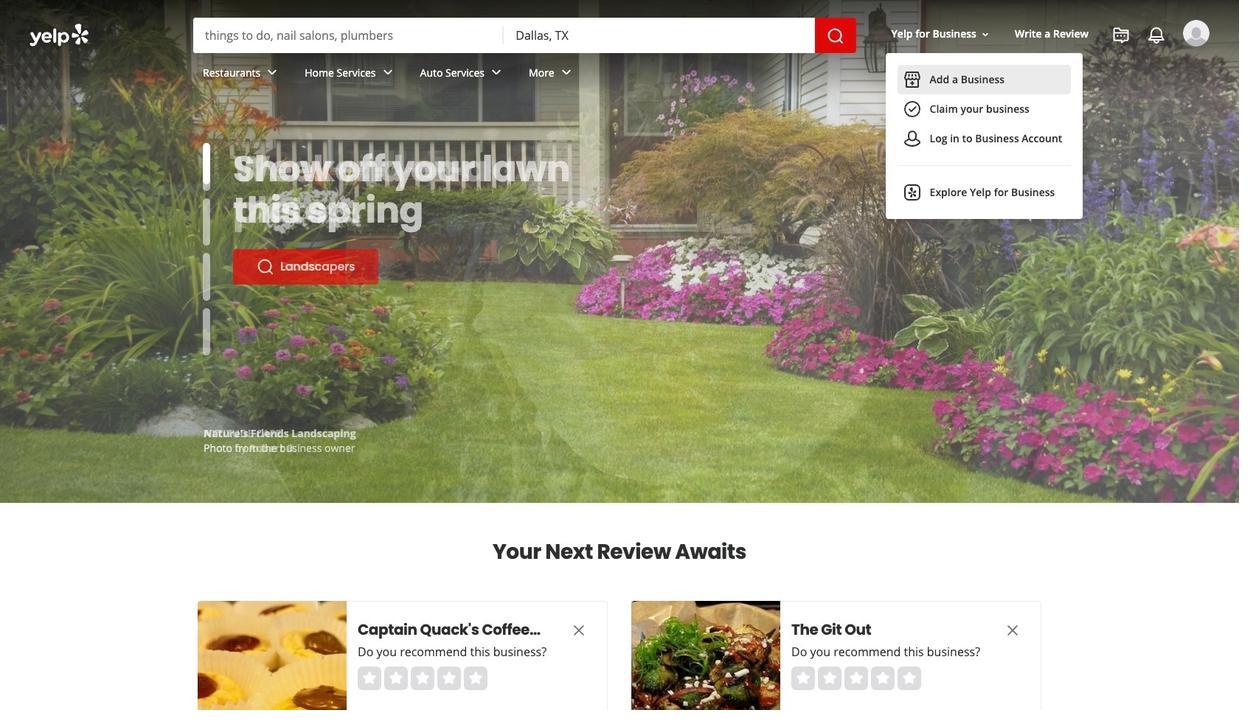 Task type: describe. For each thing, give the bounding box(es) containing it.
(no rating) image for photo of captain quack's coffeehouse
[[358, 667, 488, 691]]

dismiss card image for 'photo of the git out''s the (no rating) image
[[1004, 622, 1022, 640]]

24 add biz v2 image
[[904, 71, 922, 89]]

16 chevron down v2 image
[[980, 29, 992, 40]]

search image
[[827, 27, 845, 45]]

none field "address, neighborhood, city, state or zip"
[[504, 18, 815, 53]]

business categories element
[[191, 53, 1210, 96]]

things to do, nail salons, plumbers search field
[[193, 18, 504, 53]]

notifications image
[[1148, 27, 1166, 44]]

2 24 chevron down v2 image from the left
[[488, 64, 506, 81]]

3 24 chevron down v2 image from the left
[[558, 64, 575, 81]]

projects image
[[1113, 27, 1131, 44]]



Task type: locate. For each thing, give the bounding box(es) containing it.
24 search v2 image
[[257, 258, 275, 276]]

1 horizontal spatial rating element
[[792, 667, 922, 691]]

24 yelp for biz v2 image
[[904, 184, 922, 202]]

1 horizontal spatial (no rating) image
[[792, 667, 922, 691]]

0 horizontal spatial dismiss card image
[[571, 622, 588, 640]]

photo of the git out image
[[632, 602, 781, 711]]

None search field
[[0, 0, 1240, 220]]

rating element for photo of captain quack's coffeehouse the (no rating) image
[[358, 667, 488, 691]]

dismiss card image
[[571, 622, 588, 640], [1004, 622, 1022, 640]]

24 chevron down v2 image
[[379, 64, 397, 81]]

24 claim v2 image
[[904, 101, 922, 118]]

None field
[[193, 18, 504, 53], [504, 18, 815, 53]]

24 search v2 image
[[257, 258, 275, 276]]

(no rating) image
[[358, 667, 488, 691], [792, 667, 922, 691]]

1 (no rating) image from the left
[[358, 667, 488, 691]]

none field things to do, nail salons, plumbers
[[193, 18, 504, 53]]

(no rating) image for 'photo of the git out'
[[792, 667, 922, 691]]

24 friends v2 image
[[904, 130, 922, 148]]

0 horizontal spatial 24 chevron down v2 image
[[264, 64, 281, 81]]

ruby a. image
[[1184, 20, 1210, 46]]

1 horizontal spatial dismiss card image
[[1004, 622, 1022, 640]]

1 rating element from the left
[[358, 667, 488, 691]]

1 24 chevron down v2 image from the left
[[264, 64, 281, 81]]

2 (no rating) image from the left
[[792, 667, 922, 691]]

2 none field from the left
[[504, 18, 815, 53]]

1 none field from the left
[[193, 18, 504, 53]]

None search field
[[193, 18, 857, 53]]

dismiss card image for photo of captain quack's coffeehouse the (no rating) image
[[571, 622, 588, 640]]

user actions element
[[880, 18, 1231, 220]]

1 dismiss card image from the left
[[571, 622, 588, 640]]

0 horizontal spatial rating element
[[358, 667, 488, 691]]

rating element
[[358, 667, 488, 691], [792, 667, 922, 691]]

photo of captain quack's coffeehouse image
[[198, 602, 347, 711]]

select slide image
[[203, 137, 210, 185]]

2 rating element from the left
[[792, 667, 922, 691]]

2 dismiss card image from the left
[[1004, 622, 1022, 640]]

None radio
[[411, 667, 435, 691], [438, 667, 461, 691], [819, 667, 842, 691], [845, 667, 869, 691], [411, 667, 435, 691], [438, 667, 461, 691], [819, 667, 842, 691], [845, 667, 869, 691]]

None radio
[[358, 667, 382, 691], [385, 667, 408, 691], [464, 667, 488, 691], [792, 667, 816, 691], [872, 667, 895, 691], [898, 667, 922, 691], [358, 667, 382, 691], [385, 667, 408, 691], [464, 667, 488, 691], [792, 667, 816, 691], [872, 667, 895, 691], [898, 667, 922, 691]]

address, neighborhood, city, state or zip search field
[[504, 18, 815, 53]]

2 horizontal spatial 24 chevron down v2 image
[[558, 64, 575, 81]]

rating element for 'photo of the git out''s the (no rating) image
[[792, 667, 922, 691]]

24 chevron down v2 image
[[264, 64, 281, 81], [488, 64, 506, 81], [558, 64, 575, 81]]

1 horizontal spatial 24 chevron down v2 image
[[488, 64, 506, 81]]

0 horizontal spatial (no rating) image
[[358, 667, 488, 691]]



Task type: vqa. For each thing, say whether or not it's contained in the screenshot.
the wayfinding
no



